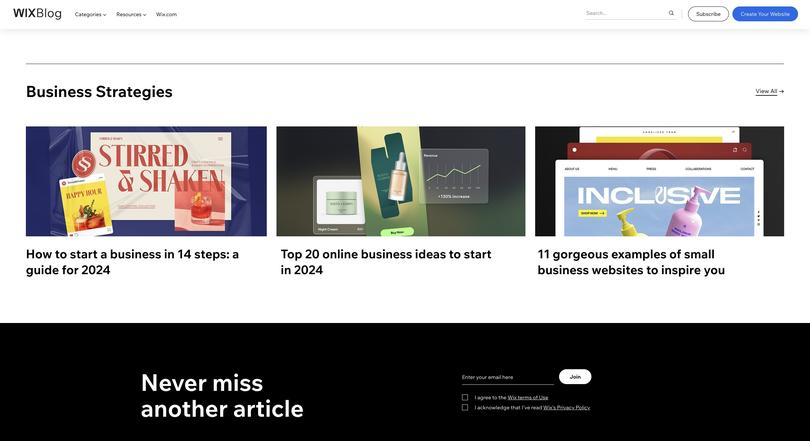 Task type: describe. For each thing, give the bounding box(es) containing it.
11 gorgeous examples of small business websites to inspire you
[[538, 246, 726, 277]]

wix.com
[[156, 11, 177, 17]]

policy
[[576, 405, 591, 411]]

business inside the top 20 online business ideas to start in 2024
[[361, 246, 413, 262]]

you
[[705, 262, 726, 277]]

gorgeous
[[553, 246, 609, 262]]

view all
[[757, 87, 778, 95]]

in inside the top 20 online business ideas to start in 2024
[[281, 262, 292, 277]]

▼ for resources  ▼
[[143, 11, 147, 17]]

never miss another article
[[141, 368, 304, 423]]

wix terms of use link
[[508, 395, 549, 401]]

agree
[[478, 395, 492, 401]]

11
[[538, 246, 551, 262]]

resources  ▼
[[117, 11, 147, 17]]

create
[[742, 11, 758, 17]]

1 a from the left
[[100, 246, 107, 262]]

business inside how to start a business in 14 steps: a guide for 2024
[[110, 246, 161, 262]]

guide inside how to make money blogging: the complete free guide
[[622, 11, 655, 26]]

join
[[570, 374, 581, 380]]

privacy
[[558, 405, 575, 411]]

the
[[499, 395, 507, 401]]

terms
[[518, 395, 532, 401]]

wix
[[508, 395, 517, 401]]

how to make money blogging: the complete free guide
[[538, 0, 739, 26]]

use
[[540, 395, 549, 401]]

11 gorgeous examples of small business websites to inspire you image
[[536, 127, 785, 237]]

top 20 online business ideas to start in 2024
[[281, 246, 492, 277]]

how to start a business in 14 steps: a guide for 2024
[[26, 246, 239, 277]]

create your website link
[[733, 6, 799, 21]]

53 website ideas to make money in 2024
[[26, 0, 228, 26]]

in inside how to start a business in 14 steps: a guide for 2024
[[164, 246, 175, 262]]

categories
[[75, 11, 102, 17]]

top
[[281, 246, 303, 262]]

i acknowledge that i've read wix's privacy policy
[[475, 405, 591, 411]]

money inside 53 website ideas to make money in 2024
[[175, 0, 214, 10]]

make inside 53 website ideas to make money in 2024
[[141, 0, 172, 10]]

i agree to the wix terms of use
[[475, 395, 549, 401]]

how for how to make money blogging: the complete free guide
[[538, 0, 565, 10]]

Enter your email here email field
[[463, 370, 555, 385]]

14
[[178, 246, 192, 262]]

i for i acknowledge that i've read wix's privacy policy
[[475, 405, 477, 411]]

websites
[[592, 262, 644, 277]]

business strategies
[[26, 82, 173, 101]]

2024 inside the top 20 online business ideas to start in 2024
[[294, 262, 324, 277]]

20
[[305, 246, 320, 262]]

of inside 11 gorgeous examples of small business websites to inspire you
[[670, 246, 682, 262]]

▼ for categories ▼
[[103, 11, 107, 17]]

view all link
[[755, 87, 785, 97]]

examples
[[612, 246, 667, 262]]

i for i agree to the wix terms of use
[[475, 395, 477, 401]]

free
[[596, 11, 619, 26]]

to inside the top 20 online business ideas to start in 2024
[[449, 246, 462, 262]]

for
[[62, 262, 79, 277]]

all
[[771, 87, 778, 95]]

to inside 53 website ideas to make money in 2024
[[126, 0, 138, 10]]

never
[[141, 368, 207, 397]]

steps:
[[195, 246, 230, 262]]

business inside 11 gorgeous examples of small business websites to inspire you
[[538, 262, 590, 277]]

top 20 online business ideas to start in 2024 link
[[281, 246, 500, 278]]

how to make money blogging: the complete free guide link
[[538, 0, 757, 27]]



Task type: locate. For each thing, give the bounding box(es) containing it.
2 vertical spatial in
[[281, 262, 292, 277]]

▼ right resources
[[143, 11, 147, 17]]

0 horizontal spatial make
[[141, 0, 172, 10]]

2 a from the left
[[233, 246, 239, 262]]

blogging:
[[659, 0, 715, 10]]

0 horizontal spatial start
[[70, 246, 98, 262]]

how
[[538, 0, 565, 10], [26, 246, 52, 262]]

0 vertical spatial guide
[[622, 11, 655, 26]]

0 horizontal spatial of
[[534, 395, 538, 401]]

1 vertical spatial how
[[26, 246, 52, 262]]

to
[[126, 0, 138, 10], [567, 0, 580, 10], [55, 246, 67, 262], [449, 246, 462, 262], [647, 262, 659, 277], [493, 395, 498, 401]]

1 horizontal spatial a
[[233, 246, 239, 262]]

2024 inside how to start a business in 14 steps: a guide for 2024
[[82, 262, 111, 277]]

1 vertical spatial ideas
[[415, 246, 447, 262]]

subscribe link
[[689, 6, 730, 21]]

of left use
[[534, 395, 538, 401]]

2 ▼ from the left
[[143, 11, 147, 17]]

0 horizontal spatial ideas
[[92, 0, 123, 10]]

0 horizontal spatial money
[[175, 0, 214, 10]]

1 vertical spatial in
[[164, 246, 175, 262]]

view
[[757, 87, 770, 95]]

make
[[141, 0, 172, 10], [582, 0, 614, 10]]

0 horizontal spatial ▼
[[103, 11, 107, 17]]

read
[[532, 405, 543, 411]]

53
[[26, 0, 40, 10]]

1 horizontal spatial ▼
[[143, 11, 147, 17]]

of up inspire
[[670, 246, 682, 262]]

1 horizontal spatial in
[[217, 0, 228, 10]]

miss
[[212, 368, 264, 397]]

▼
[[103, 11, 107, 17], [143, 11, 147, 17]]

1 make from the left
[[141, 0, 172, 10]]

1 horizontal spatial money
[[617, 0, 656, 10]]

2024 down 20
[[294, 262, 324, 277]]

2024
[[26, 11, 55, 26], [82, 262, 111, 277], [294, 262, 324, 277]]

how inside how to start a business in 14 steps: a guide for 2024
[[26, 246, 52, 262]]

2024 right for
[[82, 262, 111, 277]]

2 i from the top
[[475, 405, 477, 411]]

i left agree at right
[[475, 395, 477, 401]]

website
[[771, 11, 791, 17]]

0 horizontal spatial 2024
[[26, 11, 55, 26]]

strategies
[[96, 82, 173, 101]]

1 horizontal spatial make
[[582, 0, 614, 10]]

1 horizontal spatial of
[[670, 246, 682, 262]]

1 start from the left
[[70, 246, 98, 262]]

1 vertical spatial guide
[[26, 262, 59, 277]]

make inside how to make money blogging: the complete free guide
[[582, 0, 614, 10]]

guide right the "free"
[[622, 11, 655, 26]]

how to start a business in 14 steps: a guide for 2024 link
[[26, 246, 245, 278]]

0 vertical spatial ideas
[[92, 0, 123, 10]]

1 horizontal spatial business
[[361, 246, 413, 262]]

categories ▼
[[75, 11, 107, 17]]

0 horizontal spatial business
[[110, 246, 161, 262]]

ideas inside 53 website ideas to make money in 2024
[[92, 0, 123, 10]]

0 horizontal spatial a
[[100, 246, 107, 262]]

0 vertical spatial in
[[217, 0, 228, 10]]

wix's privacy policy link
[[544, 405, 591, 411]]

acknowledge
[[478, 405, 510, 411]]

2 money from the left
[[617, 0, 656, 10]]

money inside how to make money blogging: the complete free guide
[[617, 0, 656, 10]]

0 horizontal spatial guide
[[26, 262, 59, 277]]

None search field
[[587, 6, 678, 19]]

money
[[175, 0, 214, 10], [617, 0, 656, 10]]

of
[[670, 246, 682, 262], [534, 395, 538, 401]]

to inside 11 gorgeous examples of small business websites to inspire you
[[647, 262, 659, 277]]

1 vertical spatial i
[[475, 405, 477, 411]]

start inside the top 20 online business ideas to start in 2024
[[464, 246, 492, 262]]

in inside 53 website ideas to make money in 2024
[[217, 0, 228, 10]]

guide inside how to start a business in 14 steps: a guide for 2024
[[26, 262, 59, 277]]

2 start from the left
[[464, 246, 492, 262]]

0 vertical spatial i
[[475, 395, 477, 401]]

i've
[[522, 405, 531, 411]]

1 vertical spatial of
[[534, 395, 538, 401]]

business
[[110, 246, 161, 262], [361, 246, 413, 262], [538, 262, 590, 277]]

to inside how to make money blogging: the complete free guide
[[567, 0, 580, 10]]

start inside how to start a business in 14 steps: a guide for 2024
[[70, 246, 98, 262]]

business
[[26, 82, 92, 101]]

the
[[717, 0, 739, 10]]

ideas inside the top 20 online business ideas to start in 2024
[[415, 246, 447, 262]]

a
[[100, 246, 107, 262], [233, 246, 239, 262]]

article
[[233, 394, 304, 423]]

▼ right "categories"
[[103, 11, 107, 17]]

2 horizontal spatial in
[[281, 262, 292, 277]]

i left 'acknowledge'
[[475, 405, 477, 411]]

1 ▼ from the left
[[103, 11, 107, 17]]

0 horizontal spatial how
[[26, 246, 52, 262]]

small
[[685, 246, 716, 262]]

wix.com link
[[152, 5, 182, 23]]

money up wix.com
[[175, 0, 214, 10]]

create your website
[[742, 11, 791, 17]]

that
[[511, 405, 521, 411]]

make up the "free"
[[582, 0, 614, 10]]

your
[[759, 11, 770, 17]]

in
[[217, 0, 228, 10], [164, 246, 175, 262], [281, 262, 292, 277]]

0 vertical spatial of
[[670, 246, 682, 262]]

inspire
[[662, 262, 702, 277]]

2024 inside 53 website ideas to make money in 2024
[[26, 11, 55, 26]]

1 horizontal spatial guide
[[622, 11, 655, 26]]

make up wix.com
[[141, 0, 172, 10]]

Search... search field
[[587, 6, 656, 19]]

2 make from the left
[[582, 0, 614, 10]]

money up the "free"
[[617, 0, 656, 10]]

2 horizontal spatial business
[[538, 262, 590, 277]]

online
[[323, 246, 359, 262]]

resources
[[117, 11, 142, 17]]

how inside how to make money blogging: the complete free guide
[[538, 0, 565, 10]]

0 vertical spatial how
[[538, 0, 565, 10]]

subscribe
[[697, 11, 722, 17]]

53 website ideas to make money in 2024 link
[[26, 0, 245, 27]]

1 money from the left
[[175, 0, 214, 10]]

2 horizontal spatial 2024
[[294, 262, 324, 277]]

1 horizontal spatial how
[[538, 0, 565, 10]]

website
[[43, 0, 89, 10]]

11 gorgeous examples of small business websites to inspire you link
[[538, 246, 757, 278]]

to inside how to start a business in 14 steps: a guide for 2024
[[55, 246, 67, 262]]

guide
[[622, 11, 655, 26], [26, 262, 59, 277]]

1 i from the top
[[475, 395, 477, 401]]

how for how to start a business in 14 steps: a guide for 2024
[[26, 246, 52, 262]]

0 horizontal spatial in
[[164, 246, 175, 262]]

how to start a business in 14 steps: a guide for 2024 image
[[26, 127, 267, 237]]

i
[[475, 395, 477, 401], [475, 405, 477, 411]]

start
[[70, 246, 98, 262], [464, 246, 492, 262]]

complete
[[538, 11, 593, 26]]

1 horizontal spatial 2024
[[82, 262, 111, 277]]

1 horizontal spatial ideas
[[415, 246, 447, 262]]

another
[[141, 394, 228, 423]]

ideas
[[92, 0, 123, 10], [415, 246, 447, 262]]

2024 down 53
[[26, 11, 55, 26]]

guide left for
[[26, 262, 59, 277]]

join button
[[560, 370, 592, 385]]

wix's
[[544, 405, 556, 411]]

1 horizontal spatial start
[[464, 246, 492, 262]]

top 20 online business ideas to start in 2024 image
[[277, 127, 526, 237]]



Task type: vqa. For each thing, say whether or not it's contained in the screenshot.
Business Strategies
yes



